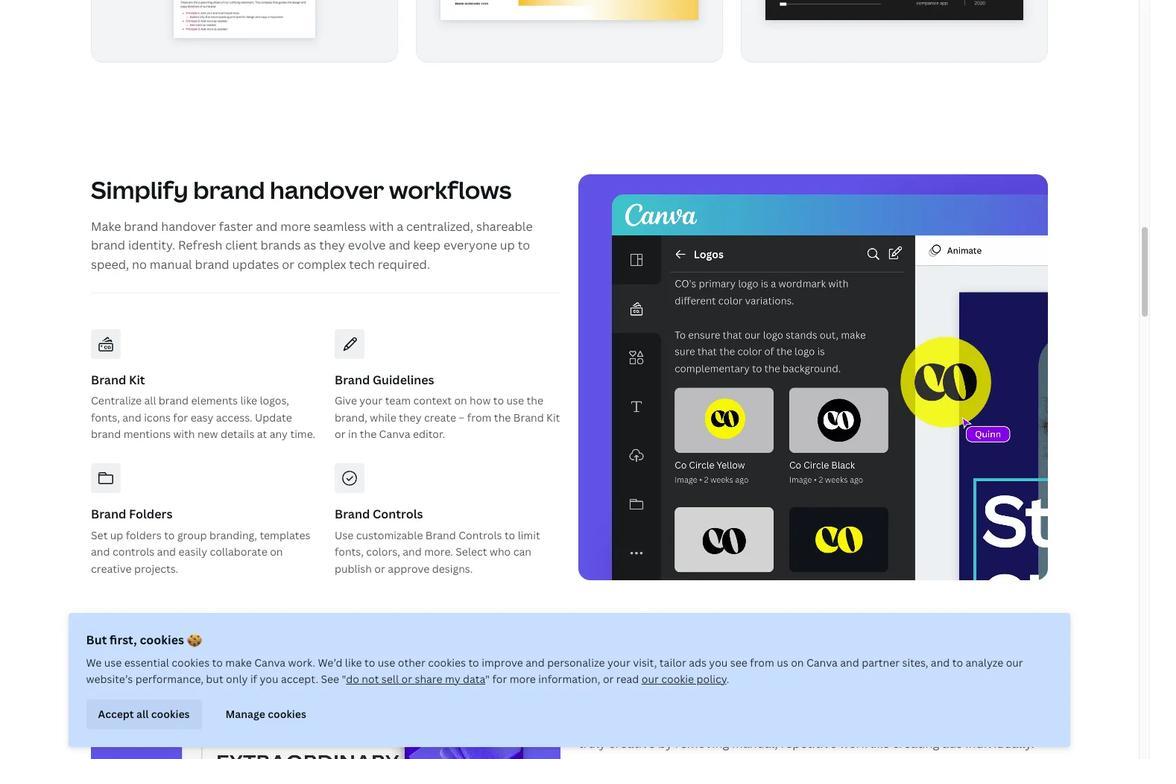 Task type: describe. For each thing, give the bounding box(es) containing it.
keep
[[413, 237, 441, 254]]

essential
[[125, 656, 170, 670]]

to left analyze
[[953, 656, 964, 670]]

🍪
[[187, 632, 202, 649]]

tools
[[875, 698, 904, 714]]

and inside brand controls use customizable brand controls to limit fonts, colors, and more. select who can publish or approve designs.
[[403, 545, 422, 559]]

1 horizontal spatial work
[[840, 736, 868, 752]]

improve
[[482, 656, 524, 670]]

1 horizontal spatial use
[[378, 656, 396, 670]]

handover for workflows
[[270, 174, 384, 206]]

to inside brand guidelines give your team context on how to use the brand, while they create – from the brand kit or in the canva editor.
[[493, 394, 504, 408]]

to inside brand controls use customizable brand controls to limit fonts, colors, and more. select who can publish or approve designs.
[[505, 529, 515, 543]]

fonts, for controls
[[335, 545, 364, 559]]

team inside 'craft anywhere, then scale for clients in canva with tools that seamlessly bring your creative work to life across organizations. give your team time back to be truly creative by removing manual, repetitive work like creating ads individually.'
[[905, 717, 934, 733]]

a
[[397, 218, 404, 235]]

brand,
[[335, 410, 368, 425]]

who
[[490, 545, 511, 559]]

or inside brand controls use customizable brand controls to limit fonts, colors, and more. select who can publish or approve designs.
[[375, 562, 385, 576]]

or left the read
[[604, 673, 614, 687]]

more inside make brand handover faster and more seamless with a centralized, shareable brand identity. refresh client brands as they evolve and keep everyone up to speed, no manual brand updates or complex tech required.
[[281, 218, 311, 235]]

logos,
[[260, 394, 289, 408]]

brand right –
[[514, 410, 544, 425]]

and inside brand kit centralize all brand elements like logos, fonts, and icons for easy access. update brand mentions with new details at any time.
[[122, 410, 142, 425]]

brand up "faster"
[[193, 174, 265, 206]]

sites,
[[903, 656, 929, 670]]

easily
[[179, 545, 207, 559]]

limit
[[518, 529, 540, 543]]

that
[[907, 698, 931, 714]]

more.
[[424, 545, 453, 559]]

brand up more.
[[426, 529, 456, 543]]

scale for for
[[702, 698, 732, 714]]

handover for faster
[[161, 218, 216, 235]]

make brand handover faster and more seamless with a centralized, shareable brand identity. refresh client brands as they evolve and keep everyone up to speed, no manual brand updates or complex tech required.
[[91, 218, 533, 273]]

only
[[226, 673, 248, 687]]

with inside make brand handover faster and more seamless with a centralized, shareable brand identity. refresh client brands as they evolve and keep everyone up to speed, no manual brand updates or complex tech required.
[[369, 218, 394, 235]]

.
[[727, 673, 730, 687]]

all inside button
[[137, 707, 149, 722]]

black and white simple fitness mobile app brand guidelines presentation image
[[766, 0, 1024, 20]]

brand guidelines doc in teal pink slate grey geometric style image
[[174, 0, 315, 38]]

" inside the we use essential cookies to make canva work. we'd like to use other cookies to improve and personalize your visit, tailor ads you see from us on canva and partner sites, and to analyze our website's performance, but only if you accept. see "
[[342, 673, 347, 687]]

publish
[[335, 562, 372, 576]]

performance,
[[136, 673, 204, 687]]

or right sell
[[402, 673, 413, 687]]

workflows
[[389, 174, 512, 206]]

do not sell or share my data link
[[347, 673, 486, 687]]

give inside 'craft anywhere, then scale for clients in canva with tools that seamlessly bring your creative work to life across organizations. give your team time back to be truly creative by removing manual, repetitive work like creating ads individually.'
[[847, 717, 872, 733]]

do not sell or share my data " for more information, or read our cookie policy .
[[347, 673, 730, 687]]

life
[[703, 717, 721, 733]]

then
[[673, 698, 699, 714]]

0 horizontal spatial our
[[642, 673, 659, 687]]

individually.
[[966, 736, 1035, 752]]

information,
[[539, 673, 601, 687]]

analyze
[[966, 656, 1004, 670]]

brand for kit
[[91, 372, 126, 388]]

2 vertical spatial creative
[[609, 736, 655, 752]]

0 horizontal spatial controls
[[373, 506, 423, 523]]

any
[[270, 427, 288, 441]]

can
[[513, 545, 532, 559]]

speed up and scale content creation
[[579, 653, 1010, 685]]

colors,
[[366, 545, 400, 559]]

branding,
[[209, 529, 257, 543]]

icons
[[144, 410, 171, 425]]

brand up icons
[[159, 394, 189, 408]]

centralize
[[91, 394, 142, 408]]

if
[[251, 673, 258, 687]]

brand up speed,
[[91, 237, 125, 254]]

your up truly
[[579, 717, 605, 733]]

to inside brand folders set up folders to group branding, templates and controls and easily collaborate on creative projects.
[[164, 529, 175, 543]]

us
[[777, 656, 789, 670]]

cookie
[[662, 673, 695, 687]]

editor.
[[413, 427, 445, 441]]

yellow professional gradient app development brand guidelines presentation image
[[441, 0, 699, 20]]

across
[[724, 717, 761, 733]]

website's
[[86, 673, 133, 687]]

accept
[[98, 707, 134, 722]]

cookies up my
[[428, 656, 466, 670]]

anywhere,
[[611, 698, 670, 714]]

cookies down performance,
[[152, 707, 190, 722]]

use inside brand guidelines give your team context on how to use the brand, while they create – from the brand kit or in the canva editor.
[[507, 394, 524, 408]]

time.
[[290, 427, 316, 441]]

with inside 'craft anywhere, then scale for clients in canva with tools that seamlessly bring your creative work to life across organizations. give your team time back to be truly creative by removing manual, repetitive work like creating ads individually.'
[[848, 698, 873, 714]]

clients
[[755, 698, 793, 714]]

on inside brand guidelines give your team context on how to use the brand, while they create – from the brand kit or in the canva editor.
[[454, 394, 467, 408]]

canva inside brand guidelines give your team context on how to use the brand, while they create – from the brand kit or in the canva editor.
[[379, 427, 410, 441]]

brand controls use customizable brand controls to limit fonts, colors, and more. select who can publish or approve designs.
[[335, 506, 540, 576]]

our inside the we use essential cookies to make canva work. we'd like to use other cookies to improve and personalize your visit, tailor ads you see from us on canva and partner sites, and to analyze our website's performance, but only if you accept. see "
[[1007, 656, 1024, 670]]

tech
[[349, 256, 375, 273]]

fonts, for kit
[[91, 410, 120, 425]]

0 horizontal spatial you
[[260, 673, 279, 687]]

your inside the we use essential cookies to make canva work. we'd like to use other cookies to improve and personalize your visit, tailor ads you see from us on canva and partner sites, and to analyze our website's performance, but only if you accept. see "
[[608, 656, 631, 670]]

scale for content
[[744, 653, 805, 685]]

we use essential cookies to make canva work. we'd like to use other cookies to improve and personalize your visit, tailor ads you see from us on canva and partner sites, and to analyze our website's performance, but only if you accept. see "
[[86, 656, 1024, 687]]

1 vertical spatial for
[[493, 673, 508, 687]]

faster
[[219, 218, 253, 235]]

accept all cookies button
[[86, 700, 202, 730]]

sell
[[382, 673, 399, 687]]

update
[[255, 410, 292, 425]]

work.
[[289, 656, 316, 670]]

with inside brand kit centralize all brand elements like logos, fonts, and icons for easy access. update brand mentions with new details at any time.
[[173, 427, 195, 441]]

removing
[[676, 736, 729, 752]]

brand for controls
[[335, 506, 370, 523]]

up inside brand folders set up folders to group branding, templates and controls and easily collaborate on creative projects.
[[110, 529, 123, 543]]

2 horizontal spatial up
[[659, 653, 689, 685]]

mentions
[[124, 427, 171, 441]]

canva right the us
[[807, 656, 838, 670]]

to up not
[[365, 656, 376, 670]]

folders
[[126, 529, 162, 543]]

manual,
[[732, 736, 778, 752]]

team inside brand guidelines give your team context on how to use the brand, while they create – from the brand kit or in the canva editor.
[[385, 394, 411, 408]]

centralized,
[[406, 218, 474, 235]]

first,
[[110, 632, 137, 649]]

to left be
[[995, 717, 1008, 733]]

accept.
[[281, 673, 319, 687]]

set
[[91, 529, 108, 543]]

brand for guidelines
[[335, 372, 370, 388]]

see
[[321, 673, 340, 687]]

or inside make brand handover faster and more seamless with a centralized, shareable brand identity. refresh client brands as they evolve and keep everyone up to speed, no manual brand updates or complex tech required.
[[282, 256, 295, 273]]

ads inside 'craft anywhere, then scale for clients in canva with tools that seamlessly bring your creative work to life across organizations. give your team time back to be truly creative by removing manual, repetitive work like creating ads individually.'
[[942, 736, 963, 752]]

evolve
[[348, 237, 386, 254]]

or inside brand guidelines give your team context on how to use the brand, while they create – from the brand kit or in the canva editor.
[[335, 427, 346, 441]]

brand for folders
[[91, 506, 126, 523]]

visit,
[[634, 656, 658, 670]]

speed,
[[91, 256, 129, 273]]

manage cookies
[[226, 707, 307, 722]]

client
[[225, 237, 258, 254]]

we
[[86, 656, 102, 670]]

bring
[[1000, 698, 1030, 714]]

tailor
[[660, 656, 687, 670]]

updates
[[232, 256, 279, 273]]

required.
[[378, 256, 430, 273]]

repetitive
[[781, 736, 837, 752]]

1 horizontal spatial controls
[[459, 529, 502, 543]]



Task type: vqa. For each thing, say whether or not it's contained in the screenshot.
1 Of 12 in Green Simple Architecture Presentation (16:9) group
no



Task type: locate. For each thing, give the bounding box(es) containing it.
brand down centralize
[[91, 427, 121, 441]]

your inside brand guidelines give your team context on how to use the brand, while they create – from the brand kit or in the canva editor.
[[360, 394, 383, 408]]

identity.
[[128, 237, 175, 254]]

1 vertical spatial our
[[642, 673, 659, 687]]

0 horizontal spatial handover
[[161, 218, 216, 235]]

0 vertical spatial ads
[[689, 656, 707, 670]]

they up editor.
[[399, 410, 422, 425]]

0 vertical spatial they
[[319, 237, 345, 254]]

0 horizontal spatial in
[[348, 427, 357, 441]]

more
[[281, 218, 311, 235], [510, 673, 536, 687]]

–
[[459, 410, 465, 425]]

with left tools
[[848, 698, 873, 714]]

on right the us
[[792, 656, 805, 670]]

1 vertical spatial all
[[137, 707, 149, 722]]

to
[[518, 237, 530, 254], [493, 394, 504, 408], [164, 529, 175, 543], [505, 529, 515, 543], [213, 656, 223, 670], [365, 656, 376, 670], [469, 656, 480, 670], [953, 656, 964, 670], [688, 717, 700, 733], [995, 717, 1008, 733]]

1 vertical spatial give
[[847, 717, 872, 733]]

work right repetitive
[[840, 736, 868, 752]]

organizations.
[[764, 717, 844, 733]]

1 vertical spatial up
[[110, 529, 123, 543]]

in up organizations.
[[796, 698, 806, 714]]

0 horizontal spatial they
[[319, 237, 345, 254]]

1 horizontal spatial give
[[847, 717, 872, 733]]

more down improve
[[510, 673, 536, 687]]

use up website's
[[105, 656, 122, 670]]

your
[[360, 394, 383, 408], [608, 656, 631, 670], [579, 717, 605, 733], [875, 717, 902, 733]]

1 vertical spatial ads
[[942, 736, 963, 752]]

1 vertical spatial handover
[[161, 218, 216, 235]]

1 horizontal spatial handover
[[270, 174, 384, 206]]

1 vertical spatial like
[[345, 656, 362, 670]]

0 vertical spatial up
[[500, 237, 515, 254]]

all up icons
[[144, 394, 156, 408]]

fonts,
[[91, 410, 120, 425], [335, 545, 364, 559]]

2 horizontal spatial with
[[848, 698, 873, 714]]

from down how
[[467, 410, 492, 425]]

1 vertical spatial with
[[173, 427, 195, 441]]

more up as
[[281, 218, 311, 235]]

0 horizontal spatial team
[[385, 394, 411, 408]]

up right set
[[110, 529, 123, 543]]

the
[[527, 394, 544, 408], [494, 410, 511, 425], [360, 427, 377, 441]]

1 horizontal spatial on
[[454, 394, 467, 408]]

your up while
[[360, 394, 383, 408]]

handover up "refresh" at the top
[[161, 218, 216, 235]]

not
[[362, 673, 379, 687]]

creative inside brand folders set up folders to group branding, templates and controls and easily collaborate on creative projects.
[[91, 562, 132, 576]]

for up across
[[735, 698, 752, 714]]

" right 'see'
[[342, 673, 347, 687]]

0 horizontal spatial use
[[105, 656, 122, 670]]

0 horizontal spatial from
[[467, 410, 492, 425]]

to up but
[[213, 656, 223, 670]]

1 horizontal spatial kit
[[547, 410, 560, 425]]

to right how
[[493, 394, 504, 408]]

1 vertical spatial creative
[[608, 717, 654, 733]]

handover inside make brand handover faster and more seamless with a centralized, shareable brand identity. refresh client brands as they evolve and keep everyone up to speed, no manual brand updates or complex tech required.
[[161, 218, 216, 235]]

1 vertical spatial fonts,
[[335, 545, 364, 559]]

2 vertical spatial with
[[848, 698, 873, 714]]

use
[[507, 394, 524, 408], [105, 656, 122, 670], [378, 656, 396, 670]]

0 horizontal spatial work
[[657, 717, 685, 733]]

handover
[[270, 174, 384, 206], [161, 218, 216, 235]]

access.
[[216, 410, 252, 425]]

brands
[[261, 237, 301, 254]]

at
[[257, 427, 267, 441]]

2 vertical spatial like
[[870, 736, 890, 752]]

canva up 'if'
[[255, 656, 286, 670]]

2 " from the left
[[486, 673, 490, 687]]

0 vertical spatial creative
[[91, 562, 132, 576]]

guidelines
[[373, 372, 434, 388]]

brand up brand,
[[335, 372, 370, 388]]

in down brand,
[[348, 427, 357, 441]]

0 vertical spatial with
[[369, 218, 394, 235]]

refresh
[[178, 237, 222, 254]]

0 horizontal spatial the
[[360, 427, 377, 441]]

0 vertical spatial all
[[144, 394, 156, 408]]

manual
[[150, 256, 192, 273]]

0 vertical spatial you
[[710, 656, 728, 670]]

for left easy
[[173, 410, 188, 425]]

0 vertical spatial on
[[454, 394, 467, 408]]

like up access.
[[240, 394, 257, 408]]

you
[[710, 656, 728, 670], [260, 673, 279, 687]]

0 horizontal spatial ads
[[689, 656, 707, 670]]

you up policy
[[710, 656, 728, 670]]

do
[[347, 673, 360, 687]]

controls up customizable
[[373, 506, 423, 523]]

in inside brand guidelines give your team context on how to use the brand, while they create – from the brand kit or in the canva editor.
[[348, 427, 357, 441]]

projects.
[[134, 562, 178, 576]]

all right accept
[[137, 707, 149, 722]]

kit inside brand guidelines give your team context on how to use the brand, while they create – from the brand kit or in the canva editor.
[[547, 410, 560, 425]]

2 vertical spatial the
[[360, 427, 377, 441]]

truly
[[579, 736, 606, 752]]

1 horizontal spatial like
[[345, 656, 362, 670]]

1 vertical spatial team
[[905, 717, 934, 733]]

1 vertical spatial more
[[510, 673, 536, 687]]

they inside make brand handover faster and more seamless with a centralized, shareable brand identity. refresh client brands as they evolve and keep everyone up to speed, no manual brand updates or complex tech required.
[[319, 237, 345, 254]]

0 horizontal spatial on
[[270, 545, 283, 559]]

the right –
[[494, 410, 511, 425]]

speed
[[579, 653, 654, 685]]

canva down while
[[379, 427, 410, 441]]

0 vertical spatial controls
[[373, 506, 423, 523]]

brand up centralize
[[91, 372, 126, 388]]

1 horizontal spatial "
[[486, 673, 490, 687]]

or down colors,
[[375, 562, 385, 576]]

kit inside brand kit centralize all brand elements like logos, fonts, and icons for easy access. update brand mentions with new details at any time.
[[129, 372, 145, 388]]

simplify brand handover workflows
[[91, 174, 512, 206]]

on
[[454, 394, 467, 408], [270, 545, 283, 559], [792, 656, 805, 670]]

back
[[966, 717, 993, 733]]

1 horizontal spatial up
[[500, 237, 515, 254]]

with left new
[[173, 427, 195, 441]]

how
[[470, 394, 491, 408]]

1 vertical spatial on
[[270, 545, 283, 559]]

0 vertical spatial in
[[348, 427, 357, 441]]

to up the data
[[469, 656, 480, 670]]

1 horizontal spatial you
[[710, 656, 728, 670]]

your down tools
[[875, 717, 902, 733]]

1 horizontal spatial with
[[369, 218, 394, 235]]

1 horizontal spatial ads
[[942, 736, 963, 752]]

like inside 'craft anywhere, then scale for clients in canva with tools that seamlessly bring your creative work to life across organizations. give your team time back to be truly creative by removing manual, repetitive work like creating ads individually.'
[[870, 736, 890, 752]]

"
[[342, 673, 347, 687], [486, 673, 490, 687]]

1 horizontal spatial scale
[[744, 653, 805, 685]]

0 horizontal spatial with
[[173, 427, 195, 441]]

0 vertical spatial more
[[281, 218, 311, 235]]

cookies down accept.
[[268, 707, 307, 722]]

2 horizontal spatial use
[[507, 394, 524, 408]]

manage
[[226, 707, 266, 722]]

0 vertical spatial kit
[[129, 372, 145, 388]]

cookies up essential
[[140, 632, 184, 649]]

1 horizontal spatial fonts,
[[335, 545, 364, 559]]

0 vertical spatial team
[[385, 394, 411, 408]]

fonts, down centralize
[[91, 410, 120, 425]]

scale up clients on the bottom right of the page
[[744, 653, 805, 685]]

kit
[[129, 372, 145, 388], [547, 410, 560, 425]]

1 vertical spatial the
[[494, 410, 511, 425]]

cookies down the 🍪
[[172, 656, 210, 670]]

0 horizontal spatial give
[[335, 394, 357, 408]]

to down shareable
[[518, 237, 530, 254]]

in inside 'craft anywhere, then scale for clients in canva with tools that seamlessly bring your creative work to life across organizations. give your team time back to be truly creative by removing manual, repetitive work like creating ads individually.'
[[796, 698, 806, 714]]

2 vertical spatial up
[[659, 653, 689, 685]]

creation
[[909, 653, 1010, 685]]

fonts, inside brand kit centralize all brand elements like logos, fonts, and icons for easy access. update brand mentions with new details at any time.
[[91, 410, 120, 425]]

select
[[456, 545, 487, 559]]

like inside the we use essential cookies to make canva work. we'd like to use other cookies to improve and personalize your visit, tailor ads you see from us on canva and partner sites, and to analyze our website's performance, but only if you accept. see "
[[345, 656, 362, 670]]

read
[[617, 673, 640, 687]]

1 horizontal spatial from
[[751, 656, 775, 670]]

1 vertical spatial scale
[[702, 698, 732, 714]]

our
[[1007, 656, 1024, 670], [642, 673, 659, 687]]

with left 'a'
[[369, 218, 394, 235]]

fonts, up publish
[[335, 545, 364, 559]]

controls up select
[[459, 529, 502, 543]]

canva up organizations.
[[809, 698, 845, 714]]

use right how
[[507, 394, 524, 408]]

0 horizontal spatial fonts,
[[91, 410, 120, 425]]

like left creating
[[870, 736, 890, 752]]

for inside brand kit centralize all brand elements like logos, fonts, and icons for easy access. update brand mentions with new details at any time.
[[173, 410, 188, 425]]

brand up identity.
[[124, 218, 158, 235]]

data
[[463, 673, 486, 687]]

time
[[937, 717, 963, 733]]

or down brands
[[282, 256, 295, 273]]

team
[[385, 394, 411, 408], [905, 717, 934, 733]]

our down the visit,
[[642, 673, 659, 687]]

they
[[319, 237, 345, 254], [399, 410, 422, 425]]

to inside make brand handover faster and more seamless with a centralized, shareable brand identity. refresh client brands as they evolve and keep everyone up to speed, no manual brand updates or complex tech required.
[[518, 237, 530, 254]]

from inside the we use essential cookies to make canva work. we'd like to use other cookies to improve and personalize your visit, tailor ads you see from us on canva and partner sites, and to analyze our website's performance, but only if you accept. see "
[[751, 656, 775, 670]]

0 vertical spatial the
[[527, 394, 544, 408]]

0 horizontal spatial for
[[173, 410, 188, 425]]

1 horizontal spatial more
[[510, 673, 536, 687]]

on up –
[[454, 394, 467, 408]]

canva inside 'craft anywhere, then scale for clients in canva with tools that seamlessly bring your creative work to life across organizations. give your team time back to be truly creative by removing manual, repetitive work like creating ads individually.'
[[809, 698, 845, 714]]

create
[[424, 410, 456, 425]]

accept all cookies
[[98, 707, 190, 722]]

0 vertical spatial like
[[240, 394, 257, 408]]

01-agency-a (4) image
[[579, 175, 1048, 581]]

they down seamless
[[319, 237, 345, 254]]

by
[[658, 736, 673, 752]]

up down shareable
[[500, 237, 515, 254]]

policy
[[697, 673, 727, 687]]

handover up seamless
[[270, 174, 384, 206]]

or
[[282, 256, 295, 273], [335, 427, 346, 441], [375, 562, 385, 576], [402, 673, 413, 687], [604, 673, 614, 687]]

ads inside the we use essential cookies to make canva work. we'd like to use other cookies to improve and personalize your visit, tailor ads you see from us on canva and partner sites, and to analyze our website's performance, but only if you accept. see "
[[689, 656, 707, 670]]

2 horizontal spatial for
[[735, 698, 752, 714]]

we'd
[[318, 656, 343, 670]]

your up the read
[[608, 656, 631, 670]]

ads down time
[[942, 736, 963, 752]]

1 horizontal spatial for
[[493, 673, 508, 687]]

1 vertical spatial they
[[399, 410, 422, 425]]

0 vertical spatial fonts,
[[91, 410, 120, 425]]

0 vertical spatial handover
[[270, 174, 384, 206]]

" down improve
[[486, 673, 490, 687]]

the down while
[[360, 427, 377, 441]]

scale up life
[[702, 698, 732, 714]]

scale inside 'craft anywhere, then scale for clients in canva with tools that seamlessly bring your creative work to life across organizations. give your team time back to be truly creative by removing manual, repetitive work like creating ads individually.'
[[702, 698, 732, 714]]

as
[[304, 237, 316, 254]]

creative left by
[[609, 736, 655, 752]]

our cookie policy link
[[642, 673, 727, 687]]

1 " from the left
[[342, 673, 347, 687]]

for down improve
[[493, 673, 508, 687]]

easy
[[191, 410, 213, 425]]

in
[[348, 427, 357, 441], [796, 698, 806, 714]]

like up do
[[345, 656, 362, 670]]

to left limit
[[505, 529, 515, 543]]

brand inside brand folders set up folders to group branding, templates and controls and easily collaborate on creative projects.
[[91, 506, 126, 523]]

on inside the we use essential cookies to make canva work. we'd like to use other cookies to improve and personalize your visit, tailor ads you see from us on canva and partner sites, and to analyze our website's performance, but only if you accept. see "
[[792, 656, 805, 670]]

personalize
[[548, 656, 605, 670]]

give up brand,
[[335, 394, 357, 408]]

you right 'if'
[[260, 673, 279, 687]]

group
[[177, 529, 207, 543]]

creative down anywhere,
[[608, 717, 654, 733]]

team down guidelines
[[385, 394, 411, 408]]

0 vertical spatial scale
[[744, 653, 805, 685]]

see
[[731, 656, 748, 670]]

brand down "refresh" at the top
[[195, 256, 229, 273]]

0 horizontal spatial "
[[342, 673, 347, 687]]

seamless
[[314, 218, 366, 235]]

0 horizontal spatial scale
[[702, 698, 732, 714]]

2 vertical spatial on
[[792, 656, 805, 670]]

1 vertical spatial work
[[840, 736, 868, 752]]

1 horizontal spatial our
[[1007, 656, 1024, 670]]

2 vertical spatial for
[[735, 698, 752, 714]]

on down templates
[[270, 545, 283, 559]]

to left life
[[688, 717, 700, 733]]

controls
[[113, 545, 154, 559]]

manage cookies button
[[214, 700, 319, 730]]

team down that
[[905, 717, 934, 733]]

brand
[[193, 174, 265, 206], [124, 218, 158, 235], [91, 237, 125, 254], [195, 256, 229, 273], [159, 394, 189, 408], [91, 427, 121, 441]]

templates
[[260, 529, 311, 543]]

1 vertical spatial controls
[[459, 529, 502, 543]]

collaborate
[[210, 545, 267, 559]]

brand folders set up folders to group branding, templates and controls and easily collaborate on creative projects.
[[91, 506, 311, 576]]

creative down controls
[[91, 562, 132, 576]]

0 vertical spatial our
[[1007, 656, 1024, 670]]

brand kit centralize all brand elements like logos, fonts, and icons for easy access. update brand mentions with new details at any time.
[[91, 372, 316, 441]]

to left group
[[164, 529, 175, 543]]

brand inside brand kit centralize all brand elements like logos, fonts, and icons for easy access. update brand mentions with new details at any time.
[[91, 372, 126, 388]]

1 vertical spatial kit
[[547, 410, 560, 425]]

like
[[240, 394, 257, 408], [345, 656, 362, 670], [870, 736, 890, 752]]

give inside brand guidelines give your team context on how to use the brand, while they create – from the brand kit or in the canva editor.
[[335, 394, 357, 408]]

but
[[206, 673, 224, 687]]

be
[[1011, 717, 1025, 733]]

up inside make brand handover faster and more seamless with a centralized, shareable brand identity. refresh client brands as they evolve and keep everyone up to speed, no manual brand updates or complex tech required.
[[500, 237, 515, 254]]

brand up use
[[335, 506, 370, 523]]

ads up our cookie policy "link" at right
[[689, 656, 707, 670]]

0 horizontal spatial like
[[240, 394, 257, 408]]

details
[[221, 427, 255, 441]]

or down brand,
[[335, 427, 346, 441]]

brand templates (4) image
[[91, 654, 561, 760]]

from left the us
[[751, 656, 775, 670]]

creative
[[91, 562, 132, 576], [608, 717, 654, 733], [609, 736, 655, 752]]

content
[[810, 653, 904, 685]]

complex
[[297, 256, 346, 273]]

use up sell
[[378, 656, 396, 670]]

0 vertical spatial give
[[335, 394, 357, 408]]

1 vertical spatial you
[[260, 673, 279, 687]]

from inside brand guidelines give your team context on how to use the brand, while they create – from the brand kit or in the canva editor.
[[467, 410, 492, 425]]

work up by
[[657, 717, 685, 733]]

use
[[335, 529, 354, 543]]

make
[[91, 218, 121, 235]]

elements
[[191, 394, 238, 408]]

they inside brand guidelines give your team context on how to use the brand, while they create – from the brand kit or in the canva editor.
[[399, 410, 422, 425]]

1 horizontal spatial in
[[796, 698, 806, 714]]

brand up set
[[91, 506, 126, 523]]

2 horizontal spatial on
[[792, 656, 805, 670]]

all inside brand kit centralize all brand elements like logos, fonts, and icons for easy access. update brand mentions with new details at any time.
[[144, 394, 156, 408]]

the right how
[[527, 394, 544, 408]]

0 vertical spatial work
[[657, 717, 685, 733]]

fonts, inside brand controls use customizable brand controls to limit fonts, colors, and more. select who can publish or approve designs.
[[335, 545, 364, 559]]

1 horizontal spatial they
[[399, 410, 422, 425]]

give right organizations.
[[847, 717, 872, 733]]

on inside brand folders set up folders to group branding, templates and controls and easily collaborate on creative projects.
[[270, 545, 283, 559]]

2 horizontal spatial the
[[527, 394, 544, 408]]

but
[[86, 632, 107, 649]]

designs.
[[432, 562, 473, 576]]

0 vertical spatial from
[[467, 410, 492, 425]]

our right analyze
[[1007, 656, 1024, 670]]

seamlessly
[[934, 698, 997, 714]]

up right the visit,
[[659, 653, 689, 685]]

like inside brand kit centralize all brand elements like logos, fonts, and icons for easy access. update brand mentions with new details at any time.
[[240, 394, 257, 408]]

1 horizontal spatial the
[[494, 410, 511, 425]]

cookies
[[140, 632, 184, 649], [172, 656, 210, 670], [428, 656, 466, 670], [152, 707, 190, 722], [268, 707, 307, 722]]

up
[[500, 237, 515, 254], [110, 529, 123, 543], [659, 653, 689, 685]]

1 vertical spatial from
[[751, 656, 775, 670]]

0 horizontal spatial more
[[281, 218, 311, 235]]

for inside 'craft anywhere, then scale for clients in canva with tools that seamlessly bring your creative work to life across organizations. give your team time back to be truly creative by removing manual, repetitive work like creating ads individually.'
[[735, 698, 752, 714]]

1 vertical spatial in
[[796, 698, 806, 714]]



